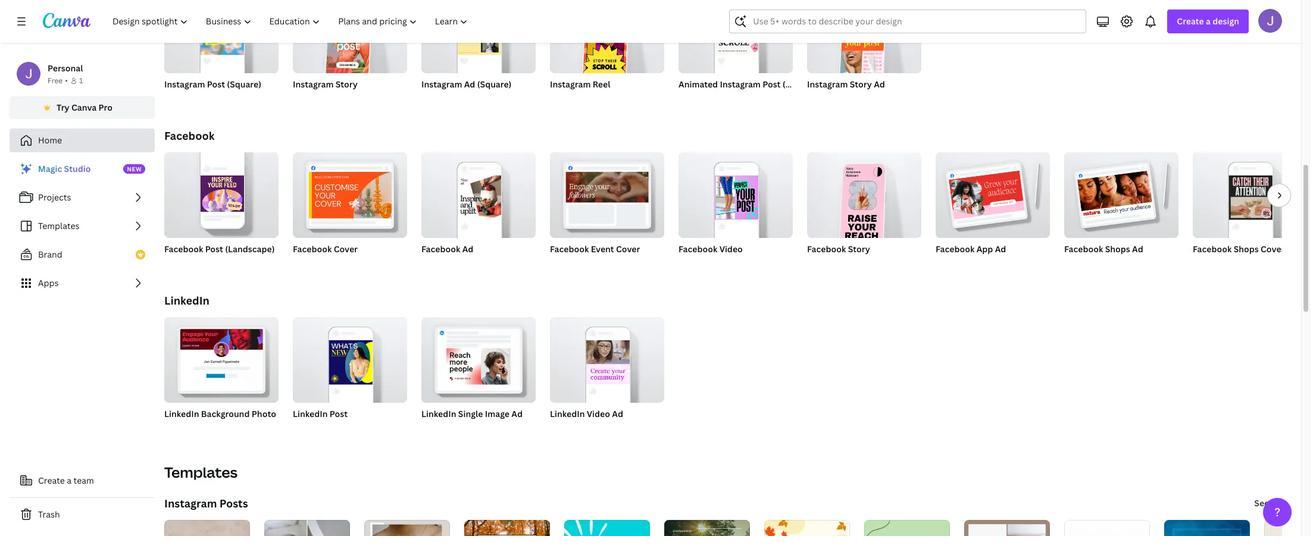 Task type: locate. For each thing, give the bounding box(es) containing it.
px
[[209, 94, 217, 104], [337, 94, 345, 104], [466, 94, 474, 104], [594, 94, 602, 104], [851, 94, 859, 104]]

1 horizontal spatial templates
[[164, 463, 238, 482]]

2 px from the left
[[337, 94, 345, 104]]

3 1080 from the left
[[293, 94, 311, 104]]

create inside dropdown button
[[1177, 15, 1204, 27]]

templates down projects
[[38, 220, 80, 232]]

0 horizontal spatial cover
[[334, 243, 358, 255]]

× inside instagram story ad 1080 × 1920 px
[[827, 94, 830, 104]]

1 horizontal spatial video
[[720, 243, 743, 255]]

5 × from the left
[[827, 94, 830, 104]]

0 vertical spatial video
[[720, 243, 743, 255]]

1 × from the left
[[184, 94, 187, 104]]

linkedin post
[[293, 408, 348, 420]]

0 vertical spatial a
[[1206, 15, 1211, 27]]

7 1080 from the left
[[807, 94, 825, 104]]

templates up instagram posts link
[[164, 463, 238, 482]]

facebook for facebook shops cover
[[1193, 243, 1232, 255]]

animated instagram post (square)
[[679, 79, 817, 90]]

facebook for facebook
[[164, 129, 215, 143]]

facebook shops ad group
[[1064, 148, 1179, 270]]

facebook for facebook app ad
[[936, 243, 975, 255]]

linkedin background photo group
[[164, 313, 279, 435]]

list
[[10, 157, 155, 295]]

facebook post (landscape) group
[[164, 148, 279, 270]]

instagram for instagram story ad 1080 × 1920 px
[[807, 79, 848, 90]]

px for instagram story ad
[[851, 94, 859, 104]]

a inside dropdown button
[[1206, 15, 1211, 27]]

instagram
[[164, 79, 205, 90], [293, 79, 334, 90], [421, 79, 462, 90], [550, 79, 591, 90], [720, 79, 761, 90], [807, 79, 848, 90], [164, 496, 217, 511]]

group
[[164, 0, 279, 73], [293, 0, 407, 80], [421, 0, 536, 73], [550, 0, 664, 80], [679, 0, 793, 73], [807, 0, 922, 80], [164, 148, 279, 238], [293, 148, 407, 238], [421, 148, 536, 238], [550, 148, 664, 238], [679, 148, 793, 238], [807, 148, 922, 245], [936, 148, 1050, 238], [1064, 148, 1179, 238], [1193, 152, 1307, 238], [164, 313, 279, 403], [293, 313, 407, 403], [421, 313, 536, 403], [550, 313, 664, 403]]

reel
[[593, 79, 610, 90]]

app
[[977, 243, 993, 255]]

facebook ad group
[[421, 148, 536, 270]]

0 horizontal spatial 1080 × 1920 px button
[[293, 93, 357, 105]]

video for linkedin
[[587, 408, 610, 420]]

instagram post (square) group
[[164, 0, 279, 105]]

1 vertical spatial video
[[587, 408, 610, 420]]

animated instagram post (square) group
[[679, 0, 817, 105]]

create
[[1177, 15, 1204, 27], [38, 475, 65, 486]]

px for instagram ad (square)
[[466, 94, 474, 104]]

instagram ad (square) 1080 × 1080 px
[[421, 79, 512, 104]]

facebook shops cover
[[1193, 243, 1285, 255]]

3 cover from the left
[[1261, 243, 1285, 255]]

6 1080 from the left
[[550, 94, 568, 104]]

1 vertical spatial create
[[38, 475, 65, 486]]

×
[[184, 94, 187, 104], [313, 94, 316, 104], [441, 94, 445, 104], [570, 94, 573, 104], [827, 94, 830, 104]]

pro
[[99, 102, 112, 113]]

5 px from the left
[[851, 94, 859, 104]]

1 horizontal spatial a
[[1206, 15, 1211, 27]]

1 1080 × 1920 px button from the left
[[293, 93, 357, 105]]

1 horizontal spatial 1080 × 1920 px button
[[550, 93, 614, 105]]

post inside group
[[330, 408, 348, 420]]

0 horizontal spatial create
[[38, 475, 65, 486]]

0 horizontal spatial a
[[67, 475, 72, 486]]

see
[[1255, 498, 1269, 509]]

4 px from the left
[[594, 94, 602, 104]]

1 px from the left
[[209, 94, 217, 104]]

templates
[[38, 220, 80, 232], [164, 463, 238, 482]]

facebook for facebook video
[[679, 243, 718, 255]]

top level navigation element
[[105, 10, 478, 33]]

2 horizontal spatial 1920
[[832, 94, 849, 104]]

4 × from the left
[[570, 94, 573, 104]]

× inside instagram ad (square) 1080 × 1080 px
[[441, 94, 445, 104]]

2 (square) from the left
[[477, 79, 512, 90]]

image
[[485, 408, 510, 420]]

2 1080 from the left
[[189, 94, 207, 104]]

linkedin
[[164, 293, 210, 308], [164, 408, 199, 420], [293, 408, 328, 420], [421, 408, 456, 420], [550, 408, 585, 420]]

instagram reel group
[[550, 0, 664, 105]]

video inside "group"
[[720, 243, 743, 255]]

3 px from the left
[[466, 94, 474, 104]]

post inside instagram post (square) 1080 × 1080 px
[[207, 79, 225, 90]]

story inside instagram story 1080 × 1920 px
[[336, 79, 358, 90]]

trash link
[[10, 503, 155, 527]]

instagram posts link
[[164, 496, 248, 511]]

post
[[207, 79, 225, 90], [763, 79, 781, 90], [205, 243, 223, 255], [330, 408, 348, 420]]

create left team at the left bottom of the page
[[38, 475, 65, 486]]

instagram for instagram post (square) 1080 × 1080 px
[[164, 79, 205, 90]]

0 horizontal spatial shops
[[1105, 243, 1130, 255]]

1
[[79, 76, 83, 86]]

facebook inside "group"
[[679, 243, 718, 255]]

None search field
[[729, 10, 1087, 33]]

2 horizontal spatial cover
[[1261, 243, 1285, 255]]

instagram inside instagram story ad 1080 × 1920 px
[[807, 79, 848, 90]]

1080
[[164, 94, 182, 104], [189, 94, 207, 104], [293, 94, 311, 104], [421, 94, 440, 104], [446, 94, 464, 104], [550, 94, 568, 104], [807, 94, 825, 104]]

1 horizontal spatial (square)
[[477, 79, 512, 90]]

instagram story 1080 × 1920 px
[[293, 79, 358, 104]]

create for create a design
[[1177, 15, 1204, 27]]

group for instagram story ad
[[807, 0, 922, 80]]

2 shops from the left
[[1234, 243, 1259, 255]]

× inside "instagram reel" group
[[570, 94, 573, 104]]

1080 × 1920 px button for instagram story
[[293, 93, 357, 105]]

group for facebook shops ad
[[1064, 148, 1179, 238]]

a left design
[[1206, 15, 1211, 27]]

facebook for facebook shops ad
[[1064, 243, 1103, 255]]

a for team
[[67, 475, 72, 486]]

list containing magic studio
[[10, 157, 155, 295]]

instagram inside instagram ad (square) 1080 × 1080 px
[[421, 79, 462, 90]]

(square) inside instagram ad (square) 1080 × 1080 px
[[477, 79, 512, 90]]

× inside instagram story 1080 × 1920 px
[[313, 94, 316, 104]]

facebook
[[164, 129, 215, 143], [164, 243, 203, 255], [293, 243, 332, 255], [421, 243, 460, 255], [550, 243, 589, 255], [679, 243, 718, 255], [807, 243, 846, 255], [936, 243, 975, 255], [1064, 243, 1103, 255], [1193, 243, 1232, 255]]

see all
[[1255, 498, 1281, 509]]

cover for facebook shops cover
[[1261, 243, 1285, 255]]

1080 × 1920 px button inside instagram story group
[[293, 93, 357, 105]]

2 cover from the left
[[616, 243, 640, 255]]

video
[[720, 243, 743, 255], [587, 408, 610, 420]]

shops for ad
[[1105, 243, 1130, 255]]

3 × from the left
[[441, 94, 445, 104]]

group for facebook post (landscape)
[[164, 148, 279, 238]]

2 1920 from the left
[[575, 94, 592, 104]]

(square)
[[227, 79, 261, 90], [477, 79, 512, 90], [783, 79, 817, 90]]

3 (square) from the left
[[783, 79, 817, 90]]

0 horizontal spatial video
[[587, 408, 610, 420]]

single
[[458, 408, 483, 420]]

create inside button
[[38, 475, 65, 486]]

a
[[1206, 15, 1211, 27], [67, 475, 72, 486]]

facebook cover
[[293, 243, 358, 255]]

1080 × 1920 px button inside "instagram reel" group
[[550, 93, 614, 105]]

linkedin for linkedin single image ad
[[421, 408, 456, 420]]

linkedin for linkedin post
[[293, 408, 328, 420]]

px inside instagram post (square) 1080 × 1080 px
[[209, 94, 217, 104]]

post for linkedin post
[[330, 408, 348, 420]]

(square) inside instagram post (square) 1080 × 1080 px
[[227, 79, 261, 90]]

1 vertical spatial a
[[67, 475, 72, 486]]

a inside button
[[67, 475, 72, 486]]

0 horizontal spatial 1920
[[318, 94, 335, 104]]

shops
[[1105, 243, 1130, 255], [1234, 243, 1259, 255]]

video inside group
[[587, 408, 610, 420]]

facebook shops cover group
[[1193, 152, 1307, 270]]

1 horizontal spatial cover
[[616, 243, 640, 255]]

posts
[[219, 496, 248, 511]]

1080 × 1080 px button
[[164, 93, 229, 105]]

4 1080 from the left
[[421, 94, 440, 104]]

1080 inside instagram story 1080 × 1920 px
[[293, 94, 311, 104]]

create left design
[[1177, 15, 1204, 27]]

ad
[[464, 79, 475, 90], [874, 79, 885, 90], [462, 243, 473, 255], [995, 243, 1006, 255], [1132, 243, 1143, 255], [512, 408, 523, 420], [612, 408, 623, 420]]

facebook shops ad
[[1064, 243, 1143, 255]]

0 horizontal spatial templates
[[38, 220, 80, 232]]

instagram inside "instagram reel" group
[[550, 79, 591, 90]]

story
[[336, 79, 358, 90], [850, 79, 872, 90], [848, 243, 870, 255]]

2 × from the left
[[313, 94, 316, 104]]

apps link
[[10, 271, 155, 295]]

(square) for instagram post (square)
[[227, 79, 261, 90]]

2 horizontal spatial (square)
[[783, 79, 817, 90]]

instagram story ad group
[[807, 0, 922, 105]]

story inside instagram story ad 1080 × 1920 px
[[850, 79, 872, 90]]

group for instagram post (square)
[[164, 0, 279, 73]]

instagram for instagram ad (square) 1080 × 1080 px
[[421, 79, 462, 90]]

× for instagram story ad
[[827, 94, 830, 104]]

home link
[[10, 129, 155, 152]]

group inside animated instagram post (square) group
[[679, 0, 793, 73]]

a left team at the left bottom of the page
[[67, 475, 72, 486]]

instagram post (square) 1080 × 1080 px
[[164, 79, 261, 104]]

1 horizontal spatial shops
[[1234, 243, 1259, 255]]

team
[[74, 475, 94, 486]]

see all link
[[1253, 492, 1282, 516]]

2 1080 × 1920 px button from the left
[[550, 93, 614, 105]]

facebook inside 'group'
[[421, 243, 460, 255]]

1 shops from the left
[[1105, 243, 1130, 255]]

design
[[1213, 15, 1239, 27]]

facebook event cover group
[[550, 148, 664, 270]]

video for facebook
[[720, 243, 743, 255]]

brand link
[[10, 243, 155, 267]]

1 (square) from the left
[[227, 79, 261, 90]]

3 1920 from the left
[[832, 94, 849, 104]]

create a team button
[[10, 469, 155, 493]]

instagram inside instagram story 1080 × 1920 px
[[293, 79, 334, 90]]

facebook story group
[[807, 148, 922, 270]]

free
[[48, 76, 63, 86]]

try canva pro
[[57, 102, 112, 113]]

(square) inside animated instagram post (square) group
[[783, 79, 817, 90]]

1080 × 1920 px button
[[293, 93, 357, 105], [550, 93, 614, 105]]

group for linkedin single image ad
[[421, 313, 536, 403]]

1080 × 1920 px button for instagram reel
[[550, 93, 614, 105]]

create for create a team
[[38, 475, 65, 486]]

facebook app ad
[[936, 243, 1006, 255]]

linkedin single image ad group
[[421, 313, 536, 435]]

1920
[[318, 94, 335, 104], [575, 94, 592, 104], [832, 94, 849, 104]]

group for animated instagram post (square)
[[679, 0, 793, 73]]

ad inside 'group'
[[462, 243, 473, 255]]

jacob simon image
[[1258, 9, 1282, 33]]

px inside instagram ad (square) 1080 × 1080 px
[[466, 94, 474, 104]]

px inside instagram story ad 1080 × 1920 px
[[851, 94, 859, 104]]

px for instagram post (square)
[[209, 94, 217, 104]]

1 horizontal spatial 1920
[[575, 94, 592, 104]]

1 1920 from the left
[[318, 94, 335, 104]]

1 horizontal spatial create
[[1177, 15, 1204, 27]]

× inside instagram post (square) 1080 × 1080 px
[[184, 94, 187, 104]]

instagram inside instagram post (square) 1080 × 1080 px
[[164, 79, 205, 90]]

cover
[[334, 243, 358, 255], [616, 243, 640, 255], [1261, 243, 1285, 255]]

0 horizontal spatial (square)
[[227, 79, 261, 90]]

instagram ad (square) group
[[421, 0, 536, 105]]

0 vertical spatial create
[[1177, 15, 1204, 27]]

linkedin video ad
[[550, 408, 623, 420]]



Task type: vqa. For each thing, say whether or not it's contained in the screenshot.
DESIGN
yes



Task type: describe. For each thing, give the bounding box(es) containing it.
group for linkedin background photo
[[164, 313, 279, 403]]

1 cover from the left
[[334, 243, 358, 255]]

trash
[[38, 509, 60, 520]]

background
[[201, 408, 250, 420]]

px inside instagram story 1080 × 1920 px
[[337, 94, 345, 104]]

5 1080 from the left
[[446, 94, 464, 104]]

try
[[57, 102, 69, 113]]

brand
[[38, 249, 62, 260]]

× for instagram ad (square)
[[441, 94, 445, 104]]

ad inside instagram story ad 1080 × 1920 px
[[874, 79, 885, 90]]

1080 × 1920 px
[[550, 94, 602, 104]]

1920 inside instagram story ad 1080 × 1920 px
[[832, 94, 849, 104]]

animated
[[679, 79, 718, 90]]

linkedin background photo
[[164, 408, 276, 420]]

linkedin for linkedin background photo
[[164, 408, 199, 420]]

event
[[591, 243, 614, 255]]

(square) for instagram ad (square)
[[477, 79, 512, 90]]

1080 inside 1080 × 1920 px button
[[550, 94, 568, 104]]

1920 inside "instagram reel" group
[[575, 94, 592, 104]]

templates link
[[10, 214, 155, 238]]

photo
[[252, 408, 276, 420]]

facebook cover group
[[293, 148, 407, 270]]

group for instagram ad (square)
[[421, 0, 536, 73]]

facebook for facebook cover
[[293, 243, 332, 255]]

instagram reel
[[550, 79, 610, 90]]

facebook event cover
[[550, 243, 640, 255]]

cover for facebook event cover
[[616, 243, 640, 255]]

linkedin video ad group
[[550, 313, 664, 435]]

post for facebook post (landscape)
[[205, 243, 223, 255]]

projects link
[[10, 186, 155, 210]]

shops for cover
[[1234, 243, 1259, 255]]

group for facebook shops cover
[[1193, 152, 1307, 238]]

facebook for facebook post (landscape)
[[164, 243, 203, 255]]

1920 inside instagram story 1080 × 1920 px
[[318, 94, 335, 104]]

facebook ad
[[421, 243, 473, 255]]

instagram story ad 1080 × 1920 px
[[807, 79, 885, 104]]

linkedin single image ad
[[421, 408, 523, 420]]

facebook video group
[[679, 148, 793, 270]]

instagram for instagram story 1080 × 1920 px
[[293, 79, 334, 90]]

studio
[[64, 163, 91, 174]]

personal
[[48, 63, 83, 74]]

instagram posts
[[164, 496, 248, 511]]

create a design
[[1177, 15, 1239, 27]]

projects
[[38, 192, 71, 203]]

facebook for facebook ad
[[421, 243, 460, 255]]

facebook for facebook event cover
[[550, 243, 589, 255]]

1 vertical spatial templates
[[164, 463, 238, 482]]

× for instagram post (square)
[[184, 94, 187, 104]]

story for instagram story
[[336, 79, 358, 90]]

instagram story group
[[293, 0, 407, 105]]

ad inside instagram ad (square) 1080 × 1080 px
[[464, 79, 475, 90]]

group for facebook story
[[807, 148, 922, 245]]

linkedin for linkedin video ad
[[550, 408, 585, 420]]

magic studio
[[38, 163, 91, 174]]

try canva pro button
[[10, 96, 155, 119]]

instagram for instagram posts
[[164, 496, 217, 511]]

facebook app ad group
[[936, 148, 1050, 270]]

group for facebook cover
[[293, 148, 407, 238]]

group for instagram story
[[293, 0, 407, 80]]

create a team
[[38, 475, 94, 486]]

magic
[[38, 163, 62, 174]]

new
[[127, 165, 142, 173]]

linkedin post group
[[293, 313, 407, 435]]

group for facebook app ad
[[936, 148, 1050, 238]]

Search search field
[[753, 10, 1063, 33]]

create a design button
[[1168, 10, 1249, 33]]

facebook video
[[679, 243, 743, 255]]

(landscape)
[[225, 243, 275, 255]]

facebook post (landscape)
[[164, 243, 275, 255]]

all
[[1271, 498, 1281, 509]]

group for instagram reel
[[550, 0, 664, 80]]

post for instagram post (square) 1080 × 1080 px
[[207, 79, 225, 90]]

a for design
[[1206, 15, 1211, 27]]

instagram for instagram reel
[[550, 79, 591, 90]]

instagram inside animated instagram post (square) group
[[720, 79, 761, 90]]

story inside group
[[848, 243, 870, 255]]

free •
[[48, 76, 68, 86]]

canva
[[71, 102, 97, 113]]

linkedin for linkedin
[[164, 293, 210, 308]]

facebook for facebook story
[[807, 243, 846, 255]]

facebook story
[[807, 243, 870, 255]]

post inside group
[[763, 79, 781, 90]]

1080 inside instagram story ad 1080 × 1920 px
[[807, 94, 825, 104]]

0 vertical spatial templates
[[38, 220, 80, 232]]

apps
[[38, 277, 59, 289]]

•
[[65, 76, 68, 86]]

home
[[38, 135, 62, 146]]

1 1080 from the left
[[164, 94, 182, 104]]

px inside "instagram reel" group
[[594, 94, 602, 104]]

story for instagram story ad
[[850, 79, 872, 90]]



